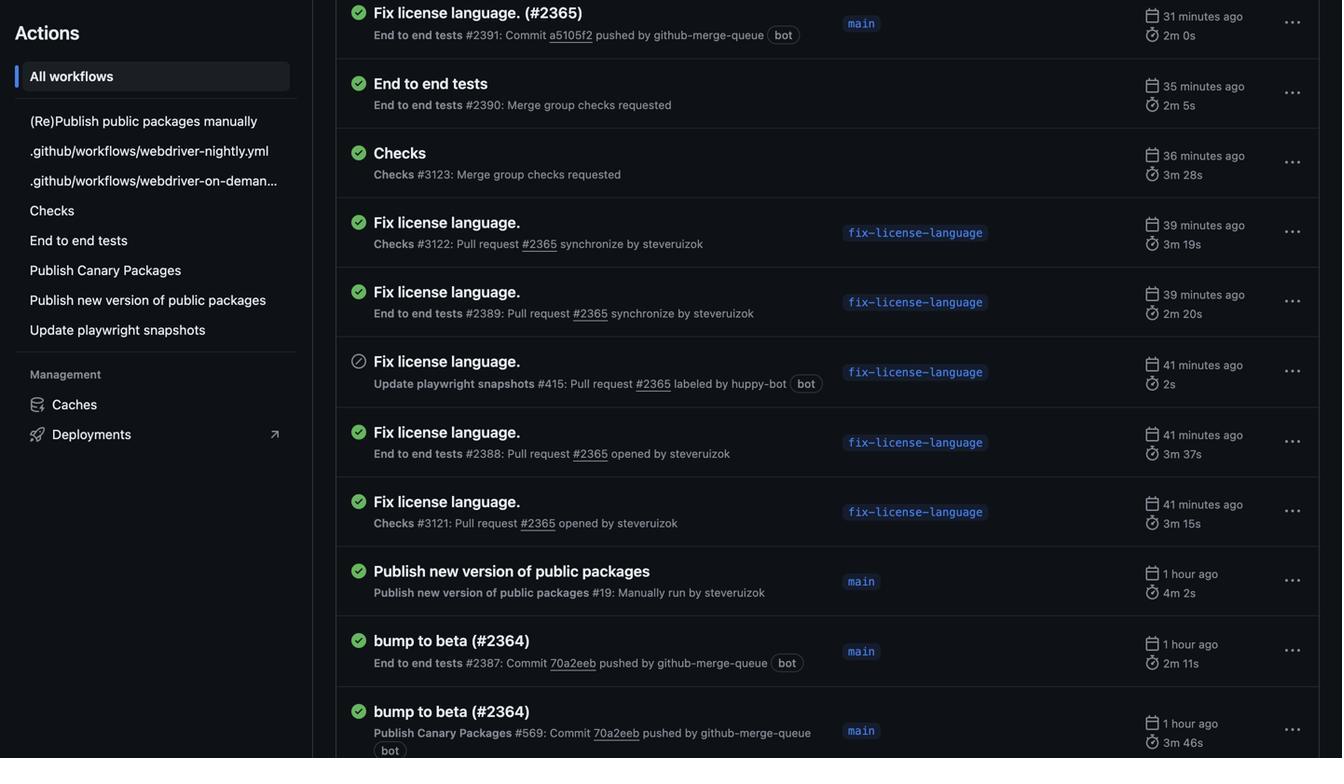 Task type: vqa. For each thing, say whether or not it's contained in the screenshot.
"search" "image"
no



Task type: locate. For each thing, give the bounding box(es) containing it.
1 41 minutes ago from the top
[[1164, 358, 1244, 371]]

fix for fix license language. end to end tests #2388: pull request #2365 opened             by steveruizok
[[374, 423, 394, 441]]

2m
[[1164, 29, 1180, 42], [1164, 99, 1180, 112], [1164, 307, 1180, 320], [1164, 657, 1180, 670]]

.github/workflows/webdriver- for on-
[[30, 173, 205, 188]]

3 calendar image from the top
[[1146, 147, 1161, 162]]

0 vertical spatial merge-
[[693, 28, 732, 41]]

by up the pull request #2365 labeled             by huppy-bot
[[678, 307, 691, 320]]

calendar image for language.
[[1146, 427, 1161, 441]]

license up end to end tests #2391:
[[398, 4, 448, 21]]

5s
[[1183, 99, 1196, 112]]

workflows
[[49, 69, 113, 84]]

1 vertical spatial pushed
[[600, 656, 639, 669]]

2 hour from the top
[[1172, 638, 1196, 651]]

1 fix-license-language from the top
[[848, 226, 983, 239]]

fix license language. link for fix license language. end to end tests #2388: pull request #2365 opened             by steveruizok
[[374, 423, 828, 441]]

beta for bump to beta (#2364) publish canary packages #569: commit 70a2eeb pushed             by github-merge-queue bot
[[436, 703, 468, 720]]

update down fix license language.
[[374, 377, 414, 390]]

0 vertical spatial update
[[30, 322, 74, 338]]

beta
[[436, 632, 468, 649], [436, 703, 468, 720]]

1 2m from the top
[[1164, 29, 1180, 42]]

bump up the end to end tests #2387:
[[374, 632, 414, 649]]

github-merge-queue link
[[654, 28, 764, 41], [658, 656, 768, 669], [701, 726, 811, 739]]

packages up .github/workflows/webdriver-nightly.yml 'link'
[[143, 113, 200, 129]]

0 vertical spatial canary
[[77, 262, 120, 278]]

4 run duration image from the top
[[1146, 305, 1161, 320]]

fix- for fix license language. end to end tests #2388: pull request #2365 opened             by steveruizok
[[848, 436, 875, 449]]

1 show options image from the top
[[1286, 15, 1301, 30]]

by down fix license language. (#2365) link at top
[[638, 28, 651, 41]]

1 hour ago up 11s
[[1164, 638, 1219, 651]]

0 vertical spatial 70a2eeb link
[[551, 656, 596, 669]]

1 fix license language. link from the top
[[374, 213, 828, 232]]

2 completed successfully image from the top
[[352, 633, 366, 648]]

of inside filter workflows element
[[153, 292, 165, 308]]

0 horizontal spatial checks link
[[22, 196, 290, 226]]

hour up '3m 46s'
[[1172, 717, 1196, 730]]

show options image for pull
[[1286, 504, 1301, 519]]

3 hour from the top
[[1172, 717, 1196, 730]]

completed successfully image for checks
[[352, 145, 366, 160]]

3 1 from the top
[[1164, 717, 1169, 730]]

1 vertical spatial queue
[[735, 656, 768, 669]]

0 vertical spatial queue
[[732, 28, 764, 41]]

pushed
[[596, 28, 635, 41], [600, 656, 639, 669], [643, 726, 682, 739]]

request inside fix license language. checks #3122: pull request #2365 synchronize             by steveruizok
[[479, 237, 519, 250]]

2 vertical spatial merge-
[[740, 726, 779, 739]]

2 .github/workflows/webdriver- from the top
[[30, 173, 205, 188]]

publish new version of public packages link
[[22, 285, 290, 315], [374, 562, 828, 580]]

hour up 2m 11s
[[1172, 638, 1196, 651]]

beta for bump to beta (#2364)
[[436, 632, 468, 649]]

calendar image
[[1146, 8, 1161, 23], [1146, 78, 1161, 93], [1146, 147, 1161, 162], [1146, 217, 1161, 232], [1146, 286, 1161, 301], [1146, 356, 1161, 371], [1146, 496, 1161, 511], [1146, 565, 1161, 580]]

0 vertical spatial 41
[[1164, 358, 1176, 371]]

0 vertical spatial 1
[[1164, 567, 1169, 580]]

1 vertical spatial of
[[518, 562, 532, 580]]

1 vertical spatial 1
[[1164, 638, 1169, 651]]

0 vertical spatial playwright
[[77, 322, 140, 338]]

by up fix license language. end to end tests #2389: pull request #2365 synchronize             by steveruizok on the top of page
[[627, 237, 640, 250]]

0 vertical spatial merge
[[508, 98, 541, 111]]

5 fix- from the top
[[848, 506, 875, 519]]

language. inside "fix license language. checks #3121: pull request #2365 opened             by steveruizok"
[[451, 493, 521, 510]]

4 fix from the top
[[374, 352, 394, 370]]

1 vertical spatial version
[[463, 562, 514, 580]]

list
[[15, 54, 299, 457]]

0 horizontal spatial update
[[30, 322, 74, 338]]

license inside fix license language. end to end tests #2389: pull request #2365 synchronize             by steveruizok
[[398, 283, 448, 301]]

public
[[103, 113, 139, 129], [168, 292, 205, 308], [536, 562, 579, 580], [500, 586, 534, 599]]

4m
[[1164, 586, 1181, 600]]

2 39 from the top
[[1164, 288, 1178, 301]]

3 41 minutes ago from the top
[[1164, 498, 1244, 511]]

2m 11s
[[1164, 657, 1200, 670]]

end inside the 'fix license language. end to end tests #2388: pull request #2365 opened             by steveruizok'
[[374, 447, 395, 460]]

version down "fix license language. checks #3121: pull request #2365 opened             by steveruizok" on the bottom of page
[[463, 562, 514, 580]]

1 vertical spatial github-merge-queue link
[[658, 656, 768, 669]]

fix inside fix license language. checks #3122: pull request #2365 synchronize             by steveruizok
[[374, 214, 394, 231]]

41 for fix license language. checks #3121: pull request #2365 opened             by steveruizok
[[1164, 498, 1176, 511]]

0 horizontal spatial end to end tests link
[[22, 226, 290, 255]]

0 horizontal spatial 2s
[[1164, 377, 1176, 390]]

2s
[[1164, 377, 1176, 390], [1184, 586, 1196, 600]]

by inside fix license language. checks #3122: pull request #2365 synchronize             by steveruizok
[[627, 237, 640, 250]]

1 horizontal spatial snapshots
[[478, 377, 535, 390]]

2 main from the top
[[848, 575, 875, 588]]

end left #2388:
[[412, 447, 432, 460]]

5 fix-license-language link from the top
[[843, 504, 989, 521]]

0 vertical spatial checks link
[[374, 144, 828, 162]]

publish new version of public packages link up #19:
[[374, 562, 828, 580]]

1 vertical spatial calendar image
[[1146, 636, 1161, 651]]

queue
[[732, 28, 764, 41], [735, 656, 768, 669], [779, 726, 811, 739]]

1 vertical spatial merge
[[457, 168, 491, 181]]

3 run duration image from the top
[[1146, 236, 1161, 251]]

3 fix- from the top
[[848, 366, 875, 379]]

language. for fix license language. (#2365)
[[451, 4, 521, 21]]

3m left 46s
[[1164, 736, 1180, 749]]

fix inside "fix license language. checks #3121: pull request #2365 opened             by steveruizok"
[[374, 493, 394, 510]]

1 vertical spatial publish new version of public packages link
[[374, 562, 828, 580]]

bump to beta (#2364) link down commit 70a2eeb pushed             by github-merge-queue
[[374, 702, 828, 721]]

end down end to end tests #2391:
[[422, 75, 449, 92]]

(#2364) inside bump to beta (#2364) publish canary packages #569: commit 70a2eeb pushed             by github-merge-queue bot
[[471, 703, 530, 720]]

fix-license-language for fix license language. checks #3122: pull request #2365 synchronize             by steveruizok
[[848, 226, 983, 239]]

main link for 4m 2s
[[843, 573, 881, 590]]

1 vertical spatial run duration image
[[1146, 655, 1161, 670]]

39
[[1164, 219, 1178, 232], [1164, 288, 1178, 301]]

bump to beta (#2364) link up commit 70a2eeb pushed             by github-merge-queue
[[374, 631, 828, 650]]

5 language. from the top
[[451, 423, 521, 441]]

0 vertical spatial hour
[[1172, 567, 1196, 580]]

license- for fix license language. end to end tests #2389: pull request #2365 synchronize             by steveruizok
[[875, 296, 929, 309]]

3 2m from the top
[[1164, 307, 1180, 320]]

1 horizontal spatial checks
[[578, 98, 615, 111]]

checks left #3122:
[[374, 237, 414, 250]]

4 completed successfully image from the top
[[352, 284, 366, 299]]

0 horizontal spatial group
[[494, 168, 525, 181]]

language. up #2388:
[[451, 423, 521, 441]]

1 hour ago up 46s
[[1164, 717, 1219, 730]]

0 vertical spatial group
[[544, 98, 575, 111]]

language for fix license language. checks #3121: pull request #2365 opened             by steveruizok
[[929, 506, 983, 519]]

1 vertical spatial group
[[494, 168, 525, 181]]

5 fix license language. link from the top
[[374, 492, 828, 511]]

license inside "fix license language. checks #3121: pull request #2365 opened             by steveruizok"
[[398, 493, 448, 510]]

of up the bump to beta (#2364)
[[486, 586, 497, 599]]

70a2eeb
[[551, 656, 596, 669], [594, 726, 640, 739]]

end inside filter workflows element
[[72, 233, 95, 248]]

request up "fix license language. checks #3121: pull request #2365 opened             by steveruizok" on the bottom of page
[[530, 447, 570, 460]]

main link
[[843, 15, 881, 32], [843, 573, 881, 590], [843, 643, 881, 660], [843, 723, 881, 739]]

3m left 37s
[[1164, 448, 1180, 461]]

4 fix-license-language from the top
[[848, 436, 983, 449]]

6 language. from the top
[[451, 493, 521, 510]]

1 vertical spatial new
[[430, 562, 459, 580]]

2 vertical spatial github-merge-queue link
[[701, 726, 811, 739]]

5 fix from the top
[[374, 423, 394, 441]]

by inside "fix license language. checks #3121: pull request #2365 opened             by steveruizok"
[[602, 517, 614, 530]]

.github/workflows/webdriver- inside .github/workflows/webdriver-on-demand.yml link
[[30, 173, 205, 188]]

6 show options image from the top
[[1286, 723, 1301, 738]]

0 vertical spatial bump to beta (#2364) link
[[374, 631, 828, 650]]

1 license- from the top
[[875, 226, 929, 239]]

management
[[30, 368, 101, 381]]

#2365 link
[[523, 237, 557, 250], [573, 307, 608, 320], [636, 377, 671, 390], [573, 447, 608, 460], [521, 517, 556, 530]]

management element
[[22, 390, 290, 449]]

1 license from the top
[[398, 4, 448, 21]]

70a2eeb link
[[551, 656, 596, 669], [594, 726, 640, 739]]

language. inside the 'fix license language. end to end tests #2388: pull request #2365 opened             by steveruizok'
[[451, 423, 521, 441]]

requested down the commit a5105f2 pushed             by github-merge-queue
[[619, 98, 672, 111]]

fix inside the 'fix license language. end to end tests #2388: pull request #2365 opened             by steveruizok'
[[374, 423, 394, 441]]

steveruizok link for fix license language. checks #3121: pull request #2365 opened             by steveruizok
[[618, 517, 678, 530]]

#2365 inside fix license language. checks #3122: pull request #2365 synchronize             by steveruizok
[[523, 237, 557, 250]]

0 vertical spatial bump
[[374, 632, 414, 649]]

0 vertical spatial 1 hour ago
[[1164, 567, 1219, 580]]

0 vertical spatial completed successfully image
[[352, 145, 366, 160]]

1 horizontal spatial playwright
[[417, 377, 475, 390]]

update for update playwright snapshots
[[30, 322, 74, 338]]

1 fix from the top
[[374, 4, 394, 21]]

0 horizontal spatial merge
[[457, 168, 491, 181]]

5 fix-license-language from the top
[[848, 506, 983, 519]]

to inside bump to beta (#2364) publish canary packages #569: commit 70a2eeb pushed             by github-merge-queue bot
[[418, 703, 432, 720]]

of down "fix license language. checks #3121: pull request #2365 opened             by steveruizok" on the bottom of page
[[518, 562, 532, 580]]

request right #2389:
[[530, 307, 570, 320]]

2 fix- from the top
[[848, 296, 875, 309]]

0 horizontal spatial checks
[[528, 168, 565, 181]]

bot for fix license language.
[[798, 377, 816, 390]]

to inside the 'fix license language. end to end tests #2388: pull request #2365 opened             by steveruizok'
[[398, 447, 409, 460]]

1 hour ago
[[1164, 567, 1219, 580], [1164, 638, 1219, 651], [1164, 717, 1219, 730]]

1 fix- from the top
[[848, 226, 875, 239]]

#2365 inside the 'fix license language. end to end tests #2388: pull request #2365 opened             by steveruizok'
[[573, 447, 608, 460]]

bot for bump to beta (#2364)
[[779, 656, 797, 669]]

3m left the 15s
[[1164, 517, 1180, 530]]

2 horizontal spatial of
[[518, 562, 532, 580]]

1 calendar image from the top
[[1146, 8, 1161, 23]]

1 calendar image from the top
[[1146, 427, 1161, 441]]

snapshots inside filter workflows element
[[144, 322, 206, 338]]

1 vertical spatial 70a2eeb
[[594, 726, 640, 739]]

7 completed successfully image from the top
[[352, 564, 366, 579]]

publish for publish canary packages
[[30, 262, 74, 278]]

fix for fix license language.
[[374, 352, 394, 370]]

snapshots
[[144, 322, 206, 338], [478, 377, 535, 390]]

ago for end to end tests end to end tests #2390: merge group checks requested
[[1226, 80, 1245, 93]]

1 vertical spatial 41
[[1164, 428, 1176, 441]]

playwright inside filter workflows element
[[77, 322, 140, 338]]

0 horizontal spatial playwright
[[77, 322, 140, 338]]

3 language. from the top
[[451, 283, 521, 301]]

synchronize up the pull request #2365 labeled             by huppy-bot
[[611, 307, 675, 320]]

minutes up 5s
[[1181, 80, 1223, 93]]

end
[[374, 28, 395, 41], [374, 75, 401, 92], [374, 98, 395, 111], [30, 233, 53, 248], [374, 307, 395, 320], [374, 447, 395, 460], [374, 656, 395, 669]]

fix license language. link for fix license language. checks #3122: pull request #2365 synchronize             by steveruizok
[[374, 213, 828, 232]]

license up #3122:
[[398, 214, 448, 231]]

bot inside bump to beta (#2364) publish canary packages #569: commit 70a2eeb pushed             by github-merge-queue bot
[[381, 744, 399, 757]]

46s
[[1184, 736, 1204, 749]]

ago for publish new version of public packages publish new version of public packages #19: manually run                           by steveruizok
[[1199, 567, 1219, 580]]

main link for 3m 46s
[[843, 723, 881, 739]]

commit right #569:
[[550, 726, 591, 739]]

checks inside filter workflows element
[[30, 203, 74, 218]]

1 vertical spatial packages
[[460, 726, 512, 739]]

packages inside bump to beta (#2364) publish canary packages #569: commit 70a2eeb pushed             by github-merge-queue bot
[[460, 726, 512, 739]]

merge-
[[693, 28, 732, 41], [697, 656, 735, 669], [740, 726, 779, 739]]

3m down 36
[[1164, 168, 1180, 181]]

2 vertical spatial 41 minutes ago
[[1164, 498, 1244, 511]]

fix license language. checks #3121: pull request #2365 opened             by steveruizok
[[374, 493, 678, 530]]

canary
[[77, 262, 120, 278], [417, 726, 457, 739]]

1 vertical spatial synchronize
[[611, 307, 675, 320]]

license inside fix license language. checks #3122: pull request #2365 synchronize             by steveruizok
[[398, 214, 448, 231]]

3m for checks checks #3123: merge group checks requested
[[1164, 168, 1180, 181]]

1 vertical spatial canary
[[417, 726, 457, 739]]

update
[[30, 322, 74, 338], [374, 377, 414, 390]]

packages left #569:
[[460, 726, 512, 739]]

1 for canary
[[1164, 717, 1169, 730]]

publish new version of public packages
[[30, 292, 266, 308]]

request inside "fix license language. checks #3121: pull request #2365 opened             by steveruizok"
[[478, 517, 518, 530]]

2 license from the top
[[398, 214, 448, 231]]

beta down the end to end tests #2387:
[[436, 703, 468, 720]]

(#2365)
[[525, 4, 583, 21]]

#2365 link for fix license language. end to end tests #2389: pull request #2365 synchronize             by steveruizok
[[573, 307, 608, 320]]

2 main link from the top
[[843, 573, 881, 590]]

canary down the end to end tests #2387:
[[417, 726, 457, 739]]

license for fix license language. checks #3122: pull request #2365 synchronize             by steveruizok
[[398, 214, 448, 231]]

update up management
[[30, 322, 74, 338]]

1 vertical spatial bump to beta (#2364) link
[[374, 702, 828, 721]]

3m
[[1164, 168, 1180, 181], [1164, 238, 1180, 251], [1164, 448, 1180, 461], [1164, 517, 1180, 530], [1164, 736, 1180, 749]]

merge- inside bump to beta (#2364) publish canary packages #569: commit 70a2eeb pushed             by github-merge-queue bot
[[740, 726, 779, 739]]

license inside the 'fix license language. end to end tests #2388: pull request #2365 opened             by steveruizok'
[[398, 423, 448, 441]]

bump inside bump to beta (#2364) publish canary packages #569: commit 70a2eeb pushed             by github-merge-queue bot
[[374, 703, 414, 720]]

6 fix from the top
[[374, 493, 394, 510]]

2 vertical spatial completed successfully image
[[352, 704, 366, 719]]

queue inside bump to beta (#2364) publish canary packages #569: commit 70a2eeb pushed             by github-merge-queue bot
[[779, 726, 811, 739]]

#2365 link for fix license language. end to end tests #2388: pull request #2365 opened             by steveruizok
[[573, 447, 608, 460]]

0 vertical spatial checks
[[578, 98, 615, 111]]

list containing all workflows
[[15, 54, 299, 457]]

by down commit 70a2eeb pushed             by github-merge-queue
[[685, 726, 698, 739]]

#2365 link for fix license language. checks #3121: pull request #2365 opened             by steveruizok
[[521, 517, 556, 530]]

41 minutes ago for fix license language. checks #3121: pull request #2365 opened             by steveruizok
[[1164, 498, 1244, 511]]

8 run duration image from the top
[[1146, 585, 1161, 600]]

6 completed successfully image from the top
[[352, 494, 366, 509]]

by inside bump to beta (#2364) publish canary packages #569: commit 70a2eeb pushed             by github-merge-queue bot
[[685, 726, 698, 739]]

to inside fix license language. end to end tests #2389: pull request #2365 synchronize             by steveruizok
[[398, 307, 409, 320]]

calendar image for end
[[1146, 78, 1161, 93]]

pull right #2388:
[[508, 447, 527, 460]]

1 vertical spatial 41 minutes ago
[[1164, 428, 1244, 441]]

15s
[[1184, 517, 1202, 530]]

end to end tests link up publish canary packages at the top of page
[[22, 226, 290, 255]]

version up the bump to beta (#2364)
[[443, 586, 483, 599]]

6 calendar image from the top
[[1146, 356, 1161, 371]]

39 for fix license language. end to end tests #2389: pull request #2365 synchronize             by steveruizok
[[1164, 288, 1178, 301]]

by down the pull request #2365 labeled             by huppy-bot
[[654, 447, 667, 460]]

ago for checks checks #3123: merge group checks requested
[[1226, 149, 1245, 162]]

4 main link from the top
[[843, 723, 881, 739]]

4 2m from the top
[[1164, 657, 1180, 670]]

2 run duration image from the top
[[1146, 655, 1161, 670]]

39 up 3m 19s
[[1164, 219, 1178, 232]]

to for end to end tests end to end tests #2390: merge group checks requested
[[404, 75, 419, 92]]

2 vertical spatial pushed
[[643, 726, 682, 739]]

0 vertical spatial run duration image
[[1146, 97, 1161, 112]]

41 minutes ago up 37s
[[1164, 428, 1244, 441]]

2 vertical spatial 1
[[1164, 717, 1169, 730]]

fix license language. link down the 'fix license language. end to end tests #2388: pull request #2365 opened             by steveruizok'
[[374, 492, 828, 511]]

fix license language. link up #415:
[[374, 352, 828, 371]]

group inside end to end tests end to end tests #2390: merge group checks requested
[[544, 98, 575, 111]]

5 show options image from the top
[[1286, 434, 1301, 449]]

playwright
[[77, 322, 140, 338], [417, 377, 475, 390]]

pull inside fix license language. end to end tests #2389: pull request #2365 synchronize             by steveruizok
[[508, 307, 527, 320]]

run duration image
[[1146, 97, 1161, 112], [1146, 655, 1161, 670], [1146, 734, 1161, 749]]

3m 19s
[[1164, 238, 1202, 251]]

1 completed successfully image from the top
[[352, 145, 366, 160]]

1 horizontal spatial canary
[[417, 726, 457, 739]]

5 license- from the top
[[875, 506, 929, 519]]

0 vertical spatial of
[[153, 292, 165, 308]]

steveruizok inside "fix license language. checks #3121: pull request #2365 opened             by steveruizok"
[[618, 517, 678, 530]]

(#2364) up #569:
[[471, 703, 530, 720]]

1 vertical spatial merge-
[[697, 656, 735, 669]]

group up fix license language. checks #3122: pull request #2365 synchronize             by steveruizok
[[494, 168, 525, 181]]

completed successfully image for publish new version of public packages publish new version of public packages #19: manually run                           by steveruizok
[[352, 564, 366, 579]]

steveruizok inside the 'fix license language. end to end tests #2388: pull request #2365 opened             by steveruizok'
[[670, 447, 730, 460]]

1 main from the top
[[848, 17, 875, 30]]

minutes for end to end tests end to end tests #2390: merge group checks requested
[[1181, 80, 1223, 93]]

2s right 4m
[[1184, 586, 1196, 600]]

0 vertical spatial version
[[106, 292, 149, 308]]

version for publish new version of public packages publish new version of public packages #19: manually run                           by steveruizok
[[463, 562, 514, 580]]

snapshots left #415:
[[478, 377, 535, 390]]

opened up publish new version of public packages publish new version of public packages #19: manually run                           by steveruizok
[[559, 517, 599, 530]]

by inside fix license language. end to end tests #2389: pull request #2365 synchronize             by steveruizok
[[678, 307, 691, 320]]

minutes up 20s
[[1181, 288, 1223, 301]]

2 show options image from the top
[[1286, 155, 1301, 170]]

4 fix license language. link from the top
[[374, 423, 828, 441]]

pull
[[457, 237, 476, 250], [508, 307, 527, 320], [571, 377, 590, 390], [508, 447, 527, 460], [455, 517, 475, 530]]

41
[[1164, 358, 1176, 371], [1164, 428, 1176, 441], [1164, 498, 1176, 511]]

0 vertical spatial 39 minutes ago
[[1164, 219, 1245, 232]]

1 (#2364) from the top
[[471, 632, 530, 649]]

pull inside fix license language. checks #3122: pull request #2365 synchronize             by steveruizok
[[457, 237, 476, 250]]

main
[[848, 17, 875, 30], [848, 575, 875, 588], [848, 645, 875, 658], [848, 724, 875, 738]]

6 license from the top
[[398, 493, 448, 510]]

merge- for (#2365)
[[693, 28, 732, 41]]

.github/workflows/webdriver-
[[30, 143, 205, 159], [30, 173, 205, 188]]

commit a5105f2 pushed             by github-merge-queue
[[506, 28, 764, 41]]

5 calendar image from the top
[[1146, 286, 1161, 301]]

7 calendar image from the top
[[1146, 496, 1161, 511]]

calendar image for beta
[[1146, 715, 1161, 730]]

commit down (#2365)
[[506, 28, 547, 41]]

run
[[669, 586, 686, 599]]

run duration image
[[1146, 27, 1161, 42], [1146, 166, 1161, 181], [1146, 236, 1161, 251], [1146, 305, 1161, 320], [1146, 376, 1161, 390], [1146, 446, 1161, 461], [1146, 515, 1161, 530], [1146, 585, 1161, 600]]

steveruizok inside publish new version of public packages publish new version of public packages #19: manually run                           by steveruizok
[[705, 586, 765, 599]]

fix inside fix license language. end to end tests #2389: pull request #2365 synchronize             by steveruizok
[[374, 283, 394, 301]]

70a2eeb up bump to beta (#2364) publish canary packages #569: commit 70a2eeb pushed             by github-merge-queue bot
[[551, 656, 596, 669]]

4 fix-license-language link from the top
[[843, 434, 989, 451]]

.github/workflows/webdriver- inside .github/workflows/webdriver-nightly.yml 'link'
[[30, 143, 205, 159]]

to for end to end tests #2387:
[[398, 656, 409, 669]]

0 horizontal spatial canary
[[77, 262, 120, 278]]

checks inside end to end tests end to end tests #2390: merge group checks requested
[[578, 98, 615, 111]]

2 bump to beta (#2364) link from the top
[[374, 702, 828, 721]]

show options image
[[1286, 86, 1301, 100], [1286, 294, 1301, 309], [1286, 504, 1301, 519], [1286, 573, 1301, 588], [1286, 643, 1301, 658]]

fix-
[[848, 226, 875, 239], [848, 296, 875, 309], [848, 366, 875, 379], [848, 436, 875, 449], [848, 506, 875, 519]]

run duration image for (#2364)
[[1146, 734, 1161, 749]]

2 vertical spatial commit
[[550, 726, 591, 739]]

commit for (#2364)
[[507, 656, 548, 669]]

calendar image for to
[[1146, 286, 1161, 301]]

github-
[[654, 28, 693, 41], [658, 656, 697, 669], [701, 726, 740, 739]]

fix license language.
[[374, 352, 521, 370]]

1 vertical spatial bump
[[374, 703, 414, 720]]

show options image for checks
[[1286, 224, 1301, 239]]

run duration image left '3m 46s'
[[1146, 734, 1161, 749]]

by up publish new version of public packages publish new version of public packages #19: manually run                           by steveruizok
[[602, 517, 614, 530]]

run duration image left 2m 11s
[[1146, 655, 1161, 670]]

run duration image left 2m 5s
[[1146, 97, 1161, 112]]

2 beta from the top
[[436, 703, 468, 720]]

2 fix license language. link from the top
[[374, 283, 828, 301]]

6 run duration image from the top
[[1146, 446, 1161, 461]]

0 horizontal spatial publish new version of public packages link
[[22, 285, 290, 315]]

3 3m from the top
[[1164, 448, 1180, 461]]

tests up '#2390:'
[[453, 75, 488, 92]]

0 vertical spatial packages
[[124, 262, 181, 278]]

by
[[638, 28, 651, 41], [627, 237, 640, 250], [678, 307, 691, 320], [716, 377, 729, 390], [654, 447, 667, 460], [602, 517, 614, 530], [689, 586, 702, 599], [642, 656, 655, 669], [685, 726, 698, 739]]

0 vertical spatial opened
[[611, 447, 651, 460]]

1 horizontal spatial packages
[[460, 726, 512, 739]]

tests left #2388:
[[435, 447, 463, 460]]

2 language. from the top
[[451, 214, 521, 231]]

fix-license-language for fix license language. end to end tests #2389: pull request #2365 synchronize             by steveruizok
[[848, 296, 983, 309]]

calendar image
[[1146, 427, 1161, 441], [1146, 636, 1161, 651], [1146, 715, 1161, 730]]

language. inside fix license language. checks #3122: pull request #2365 synchronize             by steveruizok
[[451, 214, 521, 231]]

5 completed successfully image from the top
[[352, 425, 366, 440]]

checks left #3121:
[[374, 517, 414, 530]]

end to end tests end to end tests #2390: merge group checks requested
[[374, 75, 672, 111]]

4 show options image from the top
[[1286, 573, 1301, 588]]

2 39 minutes ago from the top
[[1164, 288, 1245, 301]]

of
[[153, 292, 165, 308], [518, 562, 532, 580], [486, 586, 497, 599]]

commit 70a2eeb pushed             by github-merge-queue
[[507, 656, 768, 669]]

1 bump to beta (#2364) link from the top
[[374, 631, 828, 650]]

completed successfully image
[[352, 5, 366, 20], [352, 76, 366, 91], [352, 215, 366, 230], [352, 284, 366, 299], [352, 425, 366, 440], [352, 494, 366, 509], [352, 564, 366, 579]]

1 vertical spatial end to end tests link
[[22, 226, 290, 255]]

2 calendar image from the top
[[1146, 78, 1161, 93]]

license for fix license language. end to end tests #2388: pull request #2365 opened             by steveruizok
[[398, 423, 448, 441]]

1 vertical spatial github-
[[658, 656, 697, 669]]

beta inside bump to beta (#2364) publish canary packages #569: commit 70a2eeb pushed             by github-merge-queue bot
[[436, 703, 468, 720]]

1 hour ago for canary
[[1164, 717, 1219, 730]]

#2387:
[[466, 656, 503, 669]]

1 39 from the top
[[1164, 219, 1178, 232]]

fix license language. link for fix license language. end to end tests #2389: pull request #2365 synchronize             by steveruizok
[[374, 283, 828, 301]]

snapshots for update playwright snapshots
[[144, 322, 206, 338]]

pushed down fix license language. (#2365) link at top
[[596, 28, 635, 41]]

2 vertical spatial hour
[[1172, 717, 1196, 730]]

fix
[[374, 4, 394, 21], [374, 214, 394, 231], [374, 283, 394, 301], [374, 352, 394, 370], [374, 423, 394, 441], [374, 493, 394, 510]]

request
[[479, 237, 519, 250], [530, 307, 570, 320], [593, 377, 633, 390], [530, 447, 570, 460], [478, 517, 518, 530]]

70a2eeb link down commit 70a2eeb pushed             by github-merge-queue
[[594, 726, 640, 739]]

show options image
[[1286, 15, 1301, 30], [1286, 155, 1301, 170], [1286, 224, 1301, 239], [1286, 364, 1301, 379], [1286, 434, 1301, 449], [1286, 723, 1301, 738]]

run duration image for tests
[[1146, 97, 1161, 112]]

1 up 2m 11s
[[1164, 638, 1169, 651]]

4 main from the top
[[848, 724, 875, 738]]

publish down the end to end tests #2387:
[[374, 726, 414, 739]]

completed successfully image for fix license language. checks #3122: pull request #2365 synchronize             by steveruizok
[[352, 215, 366, 230]]

5 language from the top
[[929, 506, 983, 519]]

language. inside fix license language. end to end tests #2389: pull request #2365 synchronize             by steveruizok
[[451, 283, 521, 301]]

#2365 inside fix license language. end to end tests #2389: pull request #2365 synchronize             by steveruizok
[[573, 307, 608, 320]]

0 horizontal spatial of
[[153, 292, 165, 308]]

language. up #3122:
[[451, 214, 521, 231]]

pushed for fix license language. (#2365)
[[596, 28, 635, 41]]

hour up the 4m 2s
[[1172, 567, 1196, 580]]

2 vertical spatial github-
[[701, 726, 740, 739]]

1 vertical spatial opened
[[559, 517, 599, 530]]

group down 'a5105f2'
[[544, 98, 575, 111]]

to inside "link"
[[56, 233, 68, 248]]

41 minutes ago
[[1164, 358, 1244, 371], [1164, 428, 1244, 441], [1164, 498, 1244, 511]]

0 horizontal spatial packages
[[124, 262, 181, 278]]

1 vertical spatial update
[[374, 377, 414, 390]]

license down #3122:
[[398, 283, 448, 301]]

0 vertical spatial (#2364)
[[471, 632, 530, 649]]

new inside filter workflows element
[[77, 292, 102, 308]]

github- for bump to beta (#2364)
[[658, 656, 697, 669]]

ago for fix license language. end to end tests #2389: pull request #2365 synchronize             by steveruizok
[[1226, 288, 1245, 301]]

7 run duration image from the top
[[1146, 515, 1161, 530]]

license down update playwright snapshots #415:
[[398, 423, 448, 441]]

end to end tests link down 'a5105f2'
[[374, 74, 828, 93]]

publish down publish canary packages at the top of page
[[30, 292, 74, 308]]

publish new version of public packages link up update playwright snapshots
[[22, 285, 290, 315]]

completed successfully image for fix license language. end to end tests #2389: pull request #2365 synchronize             by steveruizok
[[352, 284, 366, 299]]

main link for 2m 11s
[[843, 643, 881, 660]]

2 show options image from the top
[[1286, 294, 1301, 309]]

2m left 11s
[[1164, 657, 1180, 670]]

39 minutes ago
[[1164, 219, 1245, 232], [1164, 288, 1245, 301]]

by inside the 'fix license language. end to end tests #2388: pull request #2365 opened             by steveruizok'
[[654, 447, 667, 460]]

minutes up the 15s
[[1179, 498, 1221, 511]]

merge- for (#2364)
[[697, 656, 735, 669]]

1 horizontal spatial update
[[374, 377, 414, 390]]

end up fix license language.
[[412, 307, 432, 320]]

fix for fix license language. checks #3122: pull request #2365 synchronize             by steveruizok
[[374, 214, 394, 231]]

packages
[[143, 113, 200, 129], [209, 292, 266, 308], [583, 562, 650, 580], [537, 586, 589, 599]]

1 vertical spatial playwright
[[417, 377, 475, 390]]

checks inside checks checks #3123: merge group checks requested
[[528, 168, 565, 181]]

#2365 inside "fix license language. checks #3121: pull request #2365 opened             by steveruizok"
[[521, 517, 556, 530]]

1
[[1164, 567, 1169, 580], [1164, 638, 1169, 651], [1164, 717, 1169, 730]]

1 horizontal spatial group
[[544, 98, 575, 111]]

1 completed successfully image from the top
[[352, 5, 366, 20]]

bump to beta (#2364)
[[374, 632, 530, 649]]

minutes
[[1179, 10, 1221, 23], [1181, 80, 1223, 93], [1181, 149, 1223, 162], [1181, 219, 1223, 232], [1181, 288, 1223, 301], [1179, 358, 1221, 371], [1179, 428, 1221, 441], [1179, 498, 1221, 511]]

new up the bump to beta (#2364)
[[417, 586, 440, 599]]

2 vertical spatial queue
[[779, 726, 811, 739]]

1 vertical spatial requested
[[568, 168, 621, 181]]

bump
[[374, 632, 414, 649], [374, 703, 414, 720]]

.github/workflows/webdriver-nightly.yml link
[[22, 136, 290, 166]]

checks left the #3123:
[[374, 168, 414, 181]]

update for update playwright snapshots #415:
[[374, 377, 414, 390]]

completed successfully image for fix license language. end to end tests #2388: pull request #2365 opened             by steveruizok
[[352, 425, 366, 440]]

completed successfully image
[[352, 145, 366, 160], [352, 633, 366, 648], [352, 704, 366, 719]]

public up #2387:
[[500, 586, 534, 599]]

pull inside the 'fix license language. end to end tests #2388: pull request #2365 opened             by steveruizok'
[[508, 447, 527, 460]]

1 vertical spatial hour
[[1172, 638, 1196, 651]]

5 show options image from the top
[[1286, 643, 1301, 658]]

2 1 hour ago from the top
[[1164, 638, 1219, 651]]

request right #415:
[[593, 377, 633, 390]]

0 vertical spatial calendar image
[[1146, 427, 1161, 441]]

2 language from the top
[[929, 296, 983, 309]]

merge right the #3123:
[[457, 168, 491, 181]]

publish
[[30, 262, 74, 278], [30, 292, 74, 308], [374, 562, 426, 580], [374, 586, 414, 599], [374, 726, 414, 739]]

update inside filter workflows element
[[30, 322, 74, 338]]

2 completed successfully image from the top
[[352, 76, 366, 91]]

license
[[398, 4, 448, 21], [398, 214, 448, 231], [398, 283, 448, 301], [398, 352, 448, 370], [398, 423, 448, 441], [398, 493, 448, 510]]

3 show options image from the top
[[1286, 504, 1301, 519]]

tests left "#2391:"
[[435, 28, 463, 41]]

packages
[[124, 262, 181, 278], [460, 726, 512, 739]]

fix for fix license language. (#2365)
[[374, 4, 394, 21]]

0 vertical spatial commit
[[506, 28, 547, 41]]

4 license- from the top
[[875, 436, 929, 449]]

pull right #3122:
[[457, 237, 476, 250]]

ago for bump to beta (#2364) publish canary packages #569: commit 70a2eeb pushed             by github-merge-queue bot
[[1199, 717, 1219, 730]]

opened
[[611, 447, 651, 460], [559, 517, 599, 530]]

2 bump from the top
[[374, 703, 414, 720]]

0 vertical spatial snapshots
[[144, 322, 206, 338]]

3 1 hour ago from the top
[[1164, 717, 1219, 730]]

end inside the 'fix license language. end to end tests #2388: pull request #2365 opened             by steveruizok'
[[412, 447, 432, 460]]

1 horizontal spatial merge
[[508, 98, 541, 111]]

3 calendar image from the top
[[1146, 715, 1161, 730]]

2 calendar image from the top
[[1146, 636, 1161, 651]]

hour for canary
[[1172, 717, 1196, 730]]

version inside publish new version of public packages link
[[106, 292, 149, 308]]

0 vertical spatial beta
[[436, 632, 468, 649]]

language. up "#2391:"
[[451, 4, 521, 21]]

language. up update playwright snapshots #415:
[[451, 352, 521, 370]]

1 3m from the top
[[1164, 168, 1180, 181]]

3m left 19s
[[1164, 238, 1180, 251]]

0 vertical spatial github-merge-queue link
[[654, 28, 764, 41]]

run duration image for fix license language. end to end tests #2388: pull request #2365 opened             by steveruizok
[[1146, 446, 1161, 461]]

synchronize
[[561, 237, 624, 250], [611, 307, 675, 320]]

commit
[[506, 28, 547, 41], [507, 656, 548, 669], [550, 726, 591, 739]]

0 vertical spatial end to end tests link
[[374, 74, 828, 93]]

request right #3122:
[[479, 237, 519, 250]]

4 license from the top
[[398, 352, 448, 370]]

1 1 from the top
[[1164, 567, 1169, 580]]

3 main from the top
[[848, 645, 875, 658]]

bot for fix license language. (#2365)
[[775, 28, 793, 41]]

bump to beta (#2364) link for #2387:
[[374, 631, 828, 650]]

1 hour from the top
[[1172, 567, 1196, 580]]

manually
[[204, 113, 257, 129]]

license- for fix license language. checks #3121: pull request #2365 opened             by steveruizok
[[875, 506, 929, 519]]

2 fix-license-language from the top
[[848, 296, 983, 309]]

5 license from the top
[[398, 423, 448, 441]]

hour
[[1172, 567, 1196, 580], [1172, 638, 1196, 651], [1172, 717, 1196, 730]]

0 vertical spatial 2s
[[1164, 377, 1176, 390]]

#19:
[[593, 586, 615, 599]]

checks
[[374, 144, 426, 162], [374, 168, 414, 181], [30, 203, 74, 218], [374, 237, 414, 250], [374, 517, 414, 530]]

1 for packages
[[1164, 567, 1169, 580]]

1 language from the top
[[929, 226, 983, 239]]

3 license- from the top
[[875, 366, 929, 379]]

2 41 minutes ago from the top
[[1164, 428, 1244, 441]]

license up #3121:
[[398, 493, 448, 510]]

1 vertical spatial 2s
[[1184, 586, 1196, 600]]

request right #3121:
[[478, 517, 518, 530]]

fix license language. link down fix license language. checks #3122: pull request #2365 synchronize             by steveruizok
[[374, 283, 828, 301]]

70a2eeb inside bump to beta (#2364) publish canary packages #569: commit 70a2eeb pushed             by github-merge-queue bot
[[594, 726, 640, 739]]

update playwright snapshots #415:
[[374, 377, 571, 390]]

synchronize up fix license language. end to end tests #2389: pull request #2365 synchronize             by steveruizok on the top of page
[[561, 237, 624, 250]]

1 vertical spatial 1 hour ago
[[1164, 638, 1219, 651]]

packages up #19:
[[583, 562, 650, 580]]

2m left 20s
[[1164, 307, 1180, 320]]

snapshots down the publish new version of public packages on the top left of the page
[[144, 322, 206, 338]]

ago
[[1224, 10, 1244, 23], [1226, 80, 1245, 93], [1226, 149, 1245, 162], [1226, 219, 1245, 232], [1226, 288, 1245, 301], [1224, 358, 1244, 371], [1224, 428, 1244, 441], [1224, 498, 1244, 511], [1199, 567, 1219, 580], [1199, 638, 1219, 651], [1199, 717, 1219, 730]]

bump to beta (#2364) publish canary packages #569: commit 70a2eeb pushed             by github-merge-queue bot
[[374, 703, 811, 757]]

1 vertical spatial commit
[[507, 656, 548, 669]]

1 vertical spatial snapshots
[[478, 377, 535, 390]]

license- for fix license language. checks #3122: pull request #2365 synchronize             by steveruizok
[[875, 226, 929, 239]]

fix license language. link
[[374, 213, 828, 232], [374, 283, 828, 301], [374, 352, 828, 371], [374, 423, 828, 441], [374, 492, 828, 511]]

steveruizok
[[643, 237, 703, 250], [694, 307, 754, 320], [670, 447, 730, 460], [618, 517, 678, 530], [705, 586, 765, 599]]

checks up the #3123:
[[374, 144, 426, 162]]

39 for fix license language. checks #3122: pull request #2365 synchronize             by steveruizok
[[1164, 219, 1178, 232]]

minutes up 19s
[[1181, 219, 1223, 232]]



Task type: describe. For each thing, give the bounding box(es) containing it.
completed successfully image for bump
[[352, 704, 366, 719]]

fix for fix license language. end to end tests #2389: pull request #2365 synchronize             by steveruizok
[[374, 283, 394, 301]]

#569:
[[515, 726, 547, 739]]

language. for fix license language. checks #3122: pull request #2365 synchronize             by steveruizok
[[451, 214, 521, 231]]

70a2eeb link for #569:
[[594, 726, 640, 739]]

39 minutes ago for fix license language. checks #3122: pull request #2365 synchronize             by steveruizok
[[1164, 219, 1245, 232]]

41 for fix license language. end to end tests #2388: pull request #2365 opened             by steveruizok
[[1164, 428, 1176, 441]]

11s
[[1183, 657, 1200, 670]]

1 41 from the top
[[1164, 358, 1176, 371]]

bump for bump to beta (#2364)
[[374, 632, 414, 649]]

20s
[[1183, 307, 1203, 320]]

language for fix license language. end to end tests #2388: pull request #2365 opened             by steveruizok
[[929, 436, 983, 449]]

to for bump to beta (#2364) publish canary packages #569: commit 70a2eeb pushed             by github-merge-queue bot
[[418, 703, 432, 720]]

#2365 link for fix license language. checks #3122: pull request #2365 synchronize             by steveruizok
[[523, 237, 557, 250]]

fix- for fix license language. checks #3121: pull request #2365 opened             by steveruizok
[[848, 506, 875, 519]]

public inside (re)publish public packages manually link
[[103, 113, 139, 129]]

to for bump to beta (#2364)
[[418, 632, 432, 649]]

update playwright snapshots
[[30, 322, 206, 338]]

pull inside "fix license language. checks #3121: pull request #2365 opened             by steveruizok"
[[455, 517, 475, 530]]

3 language from the top
[[929, 366, 983, 379]]

31
[[1164, 10, 1176, 23]]

github-merge-queue link for bump to beta (#2364)
[[658, 656, 768, 669]]

39 minutes ago for fix license language. end to end tests #2389: pull request #2365 synchronize             by steveruizok
[[1164, 288, 1245, 301]]

steveruizok inside fix license language. end to end tests #2389: pull request #2365 synchronize             by steveruizok
[[694, 307, 754, 320]]

github- inside bump to beta (#2364) publish canary packages #569: commit 70a2eeb pushed             by github-merge-queue bot
[[701, 726, 740, 739]]

2 vertical spatial new
[[417, 586, 440, 599]]

bump to beta (#2364) link for #569:
[[374, 702, 828, 721]]

36
[[1164, 149, 1178, 162]]

1 horizontal spatial publish new version of public packages link
[[374, 562, 828, 580]]

minutes for fix license language. checks #3121: pull request #2365 opened             by steveruizok
[[1179, 498, 1221, 511]]

run duration image for publish new version of public packages publish new version of public packages #19: manually run                           by steveruizok
[[1146, 585, 1161, 600]]

#2388:
[[466, 447, 505, 460]]

ago for fix license language. checks #3121: pull request #2365 opened             by steveruizok
[[1224, 498, 1244, 511]]

playwright for update playwright snapshots
[[77, 322, 140, 338]]

3m 15s
[[1164, 517, 1202, 530]]

run duration image for fix license language. checks #3122: pull request #2365 synchronize             by steveruizok
[[1146, 236, 1161, 251]]

2m 5s
[[1164, 99, 1196, 112]]

language for fix license language. checks #3122: pull request #2365 synchronize             by steveruizok
[[929, 226, 983, 239]]

.github/workflows/webdriver-on-demand.yml
[[30, 173, 299, 188]]

synchronize inside fix license language. end to end tests #2389: pull request #2365 synchronize             by steveruizok
[[611, 307, 675, 320]]

publish up the bump to beta (#2364)
[[374, 586, 414, 599]]

all
[[30, 69, 46, 84]]

pushed inside bump to beta (#2364) publish canary packages #569: commit 70a2eeb pushed             by github-merge-queue bot
[[643, 726, 682, 739]]

fix license language. (#2365) link
[[374, 3, 828, 22]]

#2389:
[[466, 307, 505, 320]]

public inside publish new version of public packages link
[[168, 292, 205, 308]]

2 vertical spatial version
[[443, 586, 483, 599]]

nightly.yml
[[205, 143, 269, 159]]

opened inside the 'fix license language. end to end tests #2388: pull request #2365 opened             by steveruizok'
[[611, 447, 651, 460]]

caches link
[[22, 390, 290, 420]]

merge inside end to end tests end to end tests #2390: merge group checks requested
[[508, 98, 541, 111]]

5 run duration image from the top
[[1146, 376, 1161, 390]]

show options image for end
[[1286, 434, 1301, 449]]

to for end to end tests
[[56, 233, 68, 248]]

update playwright snapshots link
[[22, 315, 290, 345]]

on-
[[205, 173, 226, 188]]

steveruizok inside fix license language. checks #3122: pull request #2365 synchronize             by steveruizok
[[643, 237, 703, 250]]

(#2364) for bump to beta (#2364)
[[471, 632, 530, 649]]

synchronize inside fix license language. checks #3122: pull request #2365 synchronize             by steveruizok
[[561, 237, 624, 250]]

new for publish new version of public packages
[[77, 292, 102, 308]]

license for fix license language. checks #3121: pull request #2365 opened             by steveruizok
[[398, 493, 448, 510]]

19s
[[1184, 238, 1202, 251]]

license for fix license language.
[[398, 352, 448, 370]]

fix for fix license language. checks #3121: pull request #2365 opened             by steveruizok
[[374, 493, 394, 510]]

fix license language. end to end tests #2389: pull request #2365 synchronize             by steveruizok
[[374, 283, 754, 320]]

3m for bump to beta (#2364) publish canary packages #569: commit 70a2eeb pushed             by github-merge-queue bot
[[1164, 736, 1180, 749]]

fix-license-language link for fix license language. checks #3121: pull request #2365 opened             by steveruizok
[[843, 504, 989, 521]]

#415:
[[538, 377, 568, 390]]

new for publish new version of public packages publish new version of public packages #19: manually run                           by steveruizok
[[430, 562, 459, 580]]

#3123:
[[418, 168, 454, 181]]

tests inside the 'fix license language. end to end tests #2388: pull request #2365 opened             by steveruizok'
[[435, 447, 463, 460]]

2m 20s
[[1164, 307, 1203, 320]]

2m for fix license language.
[[1164, 307, 1180, 320]]

end to end tests link inside filter workflows element
[[22, 226, 290, 255]]

1 horizontal spatial end to end tests link
[[374, 74, 828, 93]]

fix license language. (#2365)
[[374, 4, 583, 21]]

#3122:
[[418, 237, 454, 250]]

tests down the bump to beta (#2364)
[[435, 656, 463, 669]]

0s
[[1183, 29, 1196, 42]]

publish for publish new version of public packages publish new version of public packages #19: manually run                           by steveruizok
[[374, 562, 426, 580]]

tests inside end to end tests "link"
[[98, 233, 128, 248]]

minutes up 0s
[[1179, 10, 1221, 23]]

2m for fix license language. (#2365)
[[1164, 29, 1180, 42]]

demand.yml
[[226, 173, 299, 188]]

end inside fix license language. end to end tests #2389: pull request #2365 synchronize             by steveruizok
[[412, 307, 432, 320]]

steveruizok link for fix license language. end to end tests #2389: pull request #2365 synchronize             by steveruizok
[[694, 307, 754, 320]]

fix- for fix license language. end to end tests #2389: pull request #2365 synchronize             by steveruizok
[[848, 296, 875, 309]]

3 fix-license-language link from the top
[[843, 364, 989, 381]]

huppy-
[[732, 377, 770, 390]]

#2391:
[[466, 28, 503, 41]]

snapshots for update playwright snapshots #415:
[[478, 377, 535, 390]]

3m 46s
[[1164, 736, 1204, 749]]

deployments
[[52, 427, 131, 442]]

fix-license-language link for fix license language. end to end tests #2388: pull request #2365 opened             by steveruizok
[[843, 434, 989, 451]]

1 horizontal spatial 2s
[[1184, 586, 1196, 600]]

1 horizontal spatial checks link
[[374, 144, 828, 162]]

show options image for end
[[1286, 294, 1301, 309]]

publish canary packages
[[30, 262, 181, 278]]

packages down publish canary packages link
[[209, 292, 266, 308]]

by left the huppy-
[[716, 377, 729, 390]]

publish inside bump to beta (#2364) publish canary packages #569: commit 70a2eeb pushed             by github-merge-queue bot
[[374, 726, 414, 739]]

fix license language. checks #3122: pull request #2365 synchronize             by steveruizok
[[374, 214, 703, 250]]

1 run duration image from the top
[[1146, 27, 1161, 42]]

pull right #415:
[[571, 377, 590, 390]]

pull request #2365 labeled             by huppy-bot
[[571, 377, 787, 390]]

packages left #19:
[[537, 586, 589, 599]]

manually
[[618, 586, 665, 599]]

fix- for fix license language. checks #3122: pull request #2365 synchronize             by steveruizok
[[848, 226, 875, 239]]

pushed for bump to beta (#2364)
[[600, 656, 639, 669]]

skipped image
[[352, 354, 366, 369]]

3 fix license language. link from the top
[[374, 352, 828, 371]]

public down "fix license language. checks #3121: pull request #2365 opened             by steveruizok" on the bottom of page
[[536, 562, 579, 580]]

opened inside "fix license language. checks #3121: pull request #2365 opened             by steveruizok"
[[559, 517, 599, 530]]

language for fix license language. end to end tests #2389: pull request #2365 synchronize             by steveruizok
[[929, 296, 983, 309]]

filter workflows element
[[22, 106, 299, 345]]

requested inside checks checks #3123: merge group checks requested
[[568, 168, 621, 181]]

publish for publish new version of public packages
[[30, 292, 74, 308]]

completed successfully image for end to end tests end to end tests #2390: merge group checks requested
[[352, 76, 366, 91]]

.github/workflows/webdriver- for nightly.yml
[[30, 143, 205, 159]]

2m for bump to beta (#2364)
[[1164, 657, 1180, 670]]

minutes down 20s
[[1179, 358, 1221, 371]]

actions
[[15, 21, 80, 43]]

minutes for checks checks #3123: merge group checks requested
[[1181, 149, 1223, 162]]

(re)publish
[[30, 113, 99, 129]]

tests left '#2390:'
[[435, 98, 463, 111]]

language. for fix license language. checks #3121: pull request #2365 opened             by steveruizok
[[451, 493, 521, 510]]

run duration image for fix license language. end to end tests #2389: pull request #2365 synchronize             by steveruizok
[[1146, 305, 1161, 320]]

37s
[[1184, 448, 1202, 461]]

2m 0s
[[1164, 29, 1196, 42]]

end to end tests
[[30, 233, 128, 248]]

.github/workflows/webdriver-nightly.yml
[[30, 143, 269, 159]]

(re)publish public packages manually link
[[22, 106, 290, 136]]

3m for fix license language. end to end tests #2388: pull request #2365 opened             by steveruizok
[[1164, 448, 1180, 461]]

tests inside fix license language. end to end tests #2389: pull request #2365 synchronize             by steveruizok
[[435, 307, 463, 320]]

0 vertical spatial publish new version of public packages link
[[22, 285, 290, 315]]

1 vertical spatial checks link
[[22, 196, 290, 226]]

checks inside fix license language. checks #3122: pull request #2365 synchronize             by steveruizok
[[374, 237, 414, 250]]

(re)publish public packages manually
[[30, 113, 257, 129]]

deployments link
[[22, 420, 290, 449]]

4 show options image from the top
[[1286, 364, 1301, 379]]

main link for 2m 0s
[[843, 15, 881, 32]]

3m for fix license language. checks #3122: pull request #2365 synchronize             by steveruizok
[[1164, 238, 1180, 251]]

fix-license-language link for fix license language. checks #3122: pull request #2365 synchronize             by steveruizok
[[843, 224, 989, 241]]

2 vertical spatial of
[[486, 586, 497, 599]]

merge inside checks checks #3123: merge group checks requested
[[457, 168, 491, 181]]

all workflows
[[30, 69, 113, 84]]

end to end tests #2391:
[[374, 28, 506, 41]]

main for 2m 11s
[[848, 645, 875, 658]]

packages inside publish canary packages link
[[124, 262, 181, 278]]

a5105f2 link
[[550, 28, 593, 41]]

checks inside "fix license language. checks #3121: pull request #2365 opened             by steveruizok"
[[374, 517, 414, 530]]

41 minutes ago for fix license language. end to end tests #2388: pull request #2365 opened             by steveruizok
[[1164, 428, 1244, 441]]

3m 37s
[[1164, 448, 1202, 461]]

.github/workflows/webdriver-on-demand.yml link
[[22, 166, 299, 196]]

end inside fix license language. end to end tests #2389: pull request #2365 synchronize             by steveruizok
[[374, 307, 395, 320]]

all workflows link
[[22, 62, 290, 91]]

language. for fix license language.
[[451, 352, 521, 370]]

end down fix license language. (#2365)
[[412, 28, 432, 41]]

caches
[[52, 397, 97, 412]]

run duration image for checks checks #3123: merge group checks requested
[[1146, 166, 1161, 181]]

35 minutes ago
[[1164, 80, 1245, 93]]

github-merge-queue link for fix license language. (#2365)
[[654, 28, 764, 41]]

#3121:
[[418, 517, 452, 530]]

end left '#2390:'
[[412, 98, 432, 111]]

commit inside bump to beta (#2364) publish canary packages #569: commit 70a2eeb pushed             by github-merge-queue bot
[[550, 726, 591, 739]]

28s
[[1184, 168, 1203, 181]]

by down manually
[[642, 656, 655, 669]]

steveruizok link for fix license language. checks #3122: pull request #2365 synchronize             by steveruizok
[[643, 237, 703, 250]]

end inside "link"
[[30, 233, 53, 248]]

2 1 from the top
[[1164, 638, 1169, 651]]

3m 28s
[[1164, 168, 1203, 181]]

publish canary packages link
[[22, 255, 290, 285]]

fix license language. end to end tests #2388: pull request #2365 opened             by steveruizok
[[374, 423, 730, 460]]

0 vertical spatial 70a2eeb
[[551, 656, 596, 669]]

35
[[1164, 80, 1178, 93]]

canary inside bump to beta (#2364) publish canary packages #569: commit 70a2eeb pushed             by github-merge-queue bot
[[417, 726, 457, 739]]

request inside the 'fix license language. end to end tests #2388: pull request #2365 opened             by steveruizok'
[[530, 447, 570, 460]]

by inside publish new version of public packages publish new version of public packages #19: manually run                           by steveruizok
[[689, 586, 702, 599]]

4m 2s
[[1164, 586, 1196, 600]]

version for publish new version of public packages
[[106, 292, 149, 308]]

run duration image for fix license language. checks #3121: pull request #2365 opened             by steveruizok
[[1146, 515, 1161, 530]]

end down the bump to beta (#2364)
[[412, 656, 432, 669]]

3 fix-license-language from the top
[[848, 366, 983, 379]]

github- for fix license language. (#2365)
[[654, 28, 693, 41]]

canary inside filter workflows element
[[77, 262, 120, 278]]

requested inside end to end tests end to end tests #2390: merge group checks requested
[[619, 98, 672, 111]]

fix-license-language for fix license language. end to end tests #2388: pull request #2365 opened             by steveruizok
[[848, 436, 983, 449]]

language. for fix license language. end to end tests #2388: pull request #2365 opened             by steveruizok
[[451, 423, 521, 441]]

group inside checks checks #3123: merge group checks requested
[[494, 168, 525, 181]]

main for 2m 0s
[[848, 17, 875, 30]]

huppy-bot link
[[732, 377, 787, 390]]

end to end tests #2387:
[[374, 656, 507, 669]]

70a2eeb link for #2387:
[[551, 656, 596, 669]]

31 minutes ago
[[1164, 10, 1244, 23]]

main for 4m 2s
[[848, 575, 875, 588]]

#2390:
[[466, 98, 504, 111]]

36 minutes ago
[[1164, 149, 1245, 162]]

request inside fix license language. end to end tests #2389: pull request #2365 synchronize             by steveruizok
[[530, 307, 570, 320]]

checks checks #3123: merge group checks requested
[[374, 144, 621, 181]]

labeled
[[674, 377, 713, 390]]

show options image for merge
[[1286, 155, 1301, 170]]

commit for (#2365)
[[506, 28, 547, 41]]

calendar image for group
[[1146, 147, 1161, 162]]

3m for fix license language. checks #3121: pull request #2365 opened             by steveruizok
[[1164, 517, 1180, 530]]

publish new version of public packages publish new version of public packages #19: manually run                           by steveruizok
[[374, 562, 765, 599]]

a5105f2
[[550, 28, 593, 41]]

queue for (#2364)
[[735, 656, 768, 669]]

of for publish new version of public packages publish new version of public packages #19: manually run                           by steveruizok
[[518, 562, 532, 580]]



